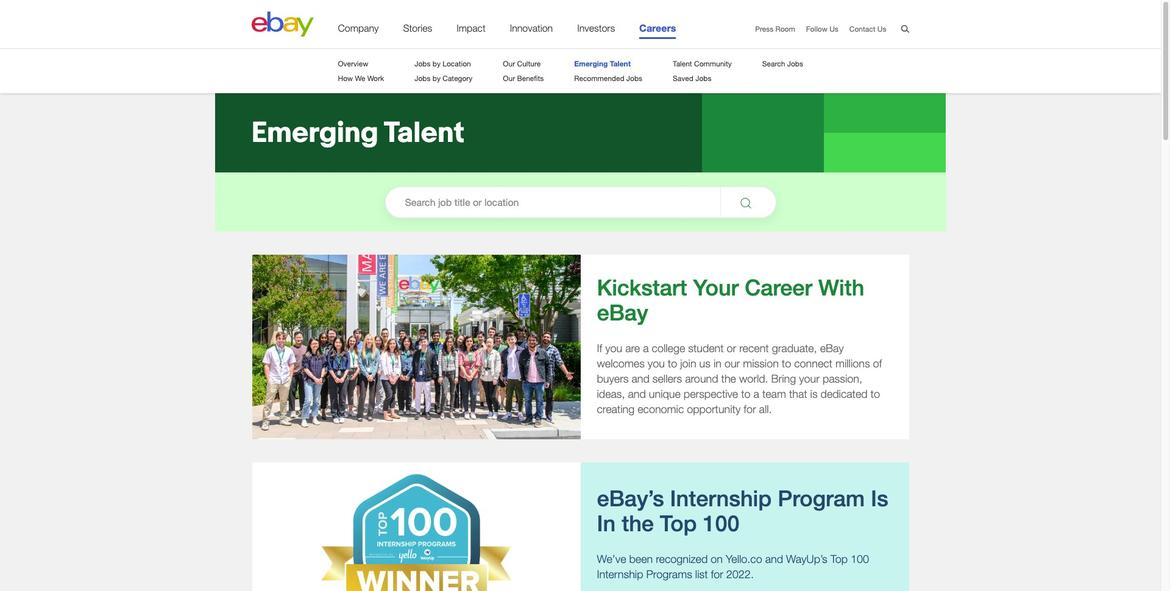 Task type: vqa. For each thing, say whether or not it's contained in the screenshot.
every
no



Task type: describe. For each thing, give the bounding box(es) containing it.
recommended
[[574, 74, 625, 83]]

connect
[[794, 357, 833, 370]]

student
[[688, 342, 724, 355]]

dedicated
[[821, 388, 868, 401]]

ideas,
[[597, 388, 625, 401]]

passion,
[[823, 373, 863, 385]]

0 vertical spatial you
[[605, 342, 623, 355]]

work
[[367, 74, 384, 83]]

1 vertical spatial and
[[628, 388, 646, 401]]

wayup's
[[786, 553, 828, 566]]

on
[[711, 553, 723, 566]]

jobs by category link
[[415, 74, 473, 83]]

100 inside "ebay's internship program is in the top 100"
[[703, 511, 740, 536]]

search image
[[740, 195, 752, 208]]

jobs by location link
[[415, 59, 471, 68]]

category
[[443, 74, 473, 83]]

millions
[[836, 357, 870, 370]]

press
[[755, 24, 774, 34]]

contact us link
[[850, 24, 887, 34]]

saved jobs link
[[673, 74, 712, 83]]

careers link
[[640, 22, 676, 39]]

in
[[597, 511, 616, 536]]

impact link
[[457, 23, 486, 39]]

ebay's
[[597, 486, 664, 512]]

all.
[[759, 403, 772, 416]]

emerging for emerging talent
[[251, 117, 379, 149]]

ebay inside if you are a college student or recent graduate, ebay welcomes you to join us in our mission to connect millions of buyers and sellers around the world. bring your passion, ideas, and unique perspective to a team that is dedicated to creating economic opportunity for all.
[[820, 342, 844, 355]]

1 by from the top
[[433, 59, 441, 68]]

to up bring at bottom right
[[782, 357, 791, 370]]

to down world.
[[741, 388, 751, 401]]

buyers
[[597, 373, 629, 385]]

to down of
[[871, 388, 880, 401]]

your
[[693, 275, 739, 301]]

of
[[873, 357, 882, 370]]

how
[[338, 74, 353, 83]]

culture
[[517, 59, 541, 68]]

img1 image for kickstart your career with ebay
[[252, 255, 581, 440]]

kickstart your career with ebay
[[597, 275, 865, 325]]

for inside the we've been recognized on yello.co and wayup's top 100 internship programs list for 2022.
[[711, 568, 724, 581]]

contact
[[850, 24, 876, 34]]

programs
[[646, 568, 692, 581]]

community
[[694, 59, 732, 68]]

how we work link
[[338, 74, 384, 83]]

kickstart
[[597, 275, 687, 301]]

company
[[338, 23, 379, 34]]

top inside the we've been recognized on yello.co and wayup's top 100 internship programs list for 2022.
[[831, 553, 848, 566]]

2 by from the top
[[433, 74, 441, 83]]

our
[[725, 357, 740, 370]]

unique
[[649, 388, 681, 401]]

we've
[[597, 553, 626, 566]]

internship inside "ebay's internship program is in the top 100"
[[670, 486, 772, 512]]

recognized
[[656, 553, 708, 566]]

list
[[695, 568, 708, 581]]

follow
[[806, 24, 828, 34]]

search jobs link
[[763, 59, 803, 68]]

2 our from the top
[[503, 74, 515, 83]]

press room link
[[755, 24, 795, 34]]

bring
[[772, 373, 796, 385]]

economic
[[638, 403, 684, 416]]

or
[[727, 342, 737, 355]]

yello.co
[[726, 553, 762, 566]]

top inside "ebay's internship program is in the top 100"
[[660, 511, 697, 536]]

careers
[[640, 22, 676, 34]]

talent inside talent community saved jobs
[[673, 59, 692, 68]]

college
[[652, 342, 685, 355]]

2022.
[[727, 568, 754, 581]]

internship inside the we've been recognized on yello.co and wayup's top 100 internship programs list for 2022.
[[597, 568, 643, 581]]

overview how we work
[[338, 59, 384, 83]]

stories link
[[403, 23, 432, 39]]

jobs for emerging talent recommended jobs
[[627, 74, 643, 83]]

the inside "ebay's internship program is in the top 100"
[[622, 511, 654, 536]]

1 vertical spatial a
[[754, 388, 760, 401]]

follow us
[[806, 24, 839, 34]]

jobs right the search
[[787, 59, 803, 68]]

welcomes
[[597, 357, 645, 370]]

search
[[763, 59, 785, 68]]

mission
[[743, 357, 779, 370]]

talent for emerging talent
[[384, 117, 465, 149]]

overview link
[[338, 59, 368, 68]]

world.
[[739, 373, 768, 385]]



Task type: locate. For each thing, give the bounding box(es) containing it.
you right if
[[605, 342, 623, 355]]

around
[[685, 373, 718, 385]]

our benefits link
[[503, 74, 544, 83]]

for left the 'all.'
[[744, 403, 756, 416]]

emerging talent recommended jobs
[[574, 59, 643, 83]]

0 vertical spatial emerging
[[574, 59, 608, 68]]

are
[[626, 342, 640, 355]]

ebay's internship program is in the top 100
[[597, 486, 889, 536]]

1 vertical spatial for
[[711, 568, 724, 581]]

if
[[597, 342, 602, 355]]

2 horizontal spatial talent
[[673, 59, 692, 68]]

emerging talent
[[251, 117, 465, 149]]

1 vertical spatial the
[[622, 511, 654, 536]]

jobs for jobs by location jobs by category
[[415, 74, 431, 83]]

0 vertical spatial top
[[660, 511, 697, 536]]

0 vertical spatial the
[[722, 373, 736, 385]]

us right follow
[[830, 24, 839, 34]]

our
[[503, 59, 515, 68], [503, 74, 515, 83]]

to left join
[[668, 357, 677, 370]]

emerging talent link
[[574, 59, 631, 68]]

kickstart your career with ebay list item
[[252, 255, 909, 463]]

you up sellers
[[648, 357, 665, 370]]

search jobs
[[763, 59, 803, 68]]

overview
[[338, 59, 368, 68]]

ebay
[[597, 300, 648, 325], [820, 342, 844, 355]]

follow us link
[[806, 24, 839, 34]]

and
[[632, 373, 650, 385], [628, 388, 646, 401], [765, 553, 783, 566]]

with
[[819, 275, 865, 301]]

1 horizontal spatial for
[[744, 403, 756, 416]]

us for contact us
[[878, 24, 887, 34]]

0 vertical spatial for
[[744, 403, 756, 416]]

100 inside the we've been recognized on yello.co and wayup's top 100 internship programs list for 2022.
[[851, 553, 869, 566]]

emerging inside emerging talent recommended jobs
[[574, 59, 608, 68]]

press room
[[755, 24, 795, 34]]

and inside the we've been recognized on yello.co and wayup's top 100 internship programs list for 2022.
[[765, 553, 783, 566]]

0 horizontal spatial emerging
[[251, 117, 379, 149]]

2 vertical spatial and
[[765, 553, 783, 566]]

and right yello.co
[[765, 553, 783, 566]]

the inside if you are a college student or recent graduate, ebay welcomes you to join us in our mission to connect millions of buyers and sellers around the world. bring your passion, ideas, and unique perspective to a team that is dedicated to creating economic opportunity for all.
[[722, 373, 736, 385]]

2 img1 image from the top
[[252, 463, 581, 591]]

0 vertical spatial img1 image
[[252, 255, 581, 440]]

for
[[744, 403, 756, 416], [711, 568, 724, 581]]

1 us from the left
[[830, 24, 839, 34]]

talent community saved jobs
[[673, 59, 732, 83]]

we've been recognized on yello.co and wayup's top 100 internship programs list for 2022.
[[597, 553, 869, 581]]

is
[[811, 388, 818, 401]]

innovation link
[[510, 23, 553, 39]]

1 vertical spatial you
[[648, 357, 665, 370]]

a down world.
[[754, 388, 760, 401]]

our down our culture link
[[503, 74, 515, 83]]

by up jobs by category link
[[433, 59, 441, 68]]

100 up on
[[703, 511, 740, 536]]

ebay up connect
[[820, 342, 844, 355]]

ebay inside kickstart your career with ebay
[[597, 300, 648, 325]]

0 vertical spatial and
[[632, 373, 650, 385]]

recent
[[740, 342, 769, 355]]

Search job title or location text field
[[385, 186, 776, 218]]

the
[[722, 373, 736, 385], [622, 511, 654, 536]]

jobs inside talent community saved jobs
[[696, 74, 712, 83]]

join
[[680, 357, 697, 370]]

0 horizontal spatial ebay
[[597, 300, 648, 325]]

top
[[660, 511, 697, 536], [831, 553, 848, 566]]

1 our from the top
[[503, 59, 515, 68]]

quick links list
[[744, 24, 887, 35]]

ebay's internship program is in the top 100 list item
[[252, 463, 909, 591]]

and down welcomes
[[632, 373, 650, 385]]

the down our
[[722, 373, 736, 385]]

img1 image
[[252, 255, 581, 440], [252, 463, 581, 591]]

jobs by location jobs by category
[[415, 59, 473, 83]]

1 horizontal spatial 100
[[851, 553, 869, 566]]

innovation
[[510, 23, 553, 34]]

0 horizontal spatial the
[[622, 511, 654, 536]]

1 horizontal spatial top
[[831, 553, 848, 566]]

jobs down jobs by location link
[[415, 74, 431, 83]]

0 vertical spatial our
[[503, 59, 515, 68]]

1 horizontal spatial you
[[648, 357, 665, 370]]

investors
[[577, 23, 615, 34]]

1 vertical spatial img1 image
[[252, 463, 581, 591]]

our left culture
[[503, 59, 515, 68]]

investors link
[[577, 23, 615, 39]]

your
[[799, 373, 820, 385]]

1 vertical spatial emerging
[[251, 117, 379, 149]]

talent community link
[[673, 59, 732, 68]]

sellers
[[653, 373, 682, 385]]

you
[[605, 342, 623, 355], [648, 357, 665, 370]]

1 horizontal spatial a
[[754, 388, 760, 401]]

jobs
[[415, 59, 431, 68], [787, 59, 803, 68], [415, 74, 431, 83], [627, 74, 643, 83], [696, 74, 712, 83]]

program
[[778, 486, 865, 512]]

1 horizontal spatial ebay
[[820, 342, 844, 355]]

perspective
[[684, 388, 738, 401]]

jobs up jobs by category link
[[415, 59, 431, 68]]

us
[[830, 24, 839, 34], [878, 24, 887, 34]]

by
[[433, 59, 441, 68], [433, 74, 441, 83]]

emerging for emerging talent recommended jobs
[[574, 59, 608, 68]]

a right are
[[643, 342, 649, 355]]

img1 image for ebay's internship program is in the top 100
[[252, 463, 581, 591]]

saved
[[673, 74, 694, 83]]

0 horizontal spatial a
[[643, 342, 649, 355]]

jobs down talent community link
[[696, 74, 712, 83]]

1 horizontal spatial the
[[722, 373, 736, 385]]

2 us from the left
[[878, 24, 887, 34]]

internship up on
[[670, 486, 772, 512]]

1 horizontal spatial emerging
[[574, 59, 608, 68]]

0 vertical spatial ebay
[[597, 300, 648, 325]]

by down jobs by location link
[[433, 74, 441, 83]]

list
[[252, 255, 909, 591]]

benefits
[[517, 74, 544, 83]]

we
[[355, 74, 365, 83]]

1 vertical spatial top
[[831, 553, 848, 566]]

top right wayup's
[[831, 553, 848, 566]]

impact
[[457, 23, 486, 34]]

contact us
[[850, 24, 887, 34]]

been
[[629, 553, 653, 566]]

our culture link
[[503, 59, 541, 68]]

recommended jobs link
[[574, 74, 643, 83]]

that
[[789, 388, 808, 401]]

talent up recommended jobs link
[[610, 59, 631, 68]]

talent for emerging talent recommended jobs
[[610, 59, 631, 68]]

for inside if you are a college student or recent graduate, ebay welcomes you to join us in our mission to connect millions of buyers and sellers around the world. bring your passion, ideas, and unique perspective to a team that is dedicated to creating economic opportunity for all.
[[744, 403, 756, 416]]

stories
[[403, 23, 432, 34]]

talent down jobs by category link
[[384, 117, 465, 149]]

0 horizontal spatial you
[[605, 342, 623, 355]]

1 vertical spatial by
[[433, 74, 441, 83]]

1 horizontal spatial talent
[[610, 59, 631, 68]]

for down on
[[711, 568, 724, 581]]

0 horizontal spatial internship
[[597, 568, 643, 581]]

internship down we've
[[597, 568, 643, 581]]

company link
[[338, 23, 379, 39]]

0 horizontal spatial top
[[660, 511, 697, 536]]

top up recognized
[[660, 511, 697, 536]]

talent inside emerging talent recommended jobs
[[610, 59, 631, 68]]

graduate,
[[772, 342, 817, 355]]

internship
[[670, 486, 772, 512], [597, 568, 643, 581]]

creating
[[597, 403, 635, 416]]

0 vertical spatial 100
[[703, 511, 740, 536]]

0 vertical spatial by
[[433, 59, 441, 68]]

1 horizontal spatial us
[[878, 24, 887, 34]]

0 horizontal spatial us
[[830, 24, 839, 34]]

1 img1 image from the top
[[252, 255, 581, 440]]

team
[[763, 388, 786, 401]]

1 vertical spatial ebay
[[820, 342, 844, 355]]

us for follow us
[[830, 24, 839, 34]]

room
[[776, 24, 795, 34]]

0 horizontal spatial 100
[[703, 511, 740, 536]]

jobs right recommended
[[627, 74, 643, 83]]

jobs for talent community saved jobs
[[696, 74, 712, 83]]

a
[[643, 342, 649, 355], [754, 388, 760, 401]]

us
[[700, 357, 711, 370]]

1 vertical spatial 100
[[851, 553, 869, 566]]

the right in
[[622, 511, 654, 536]]

list containing kickstart your career with ebay
[[252, 255, 909, 591]]

if you are a college student or recent graduate, ebay welcomes you to join us in our mission to connect millions of buyers and sellers around the world. bring your passion, ideas, and unique perspective to a team that is dedicated to creating economic opportunity for all.
[[597, 342, 882, 416]]

talent
[[610, 59, 631, 68], [673, 59, 692, 68], [384, 117, 465, 149]]

in
[[714, 357, 722, 370]]

1 vertical spatial our
[[503, 74, 515, 83]]

ebay up are
[[597, 300, 648, 325]]

career
[[745, 275, 813, 301]]

100 right wayup's
[[851, 553, 869, 566]]

our culture our benefits
[[503, 59, 544, 83]]

1 vertical spatial internship
[[597, 568, 643, 581]]

is
[[871, 486, 889, 512]]

us right contact
[[878, 24, 887, 34]]

0 vertical spatial a
[[643, 342, 649, 355]]

0 vertical spatial internship
[[670, 486, 772, 512]]

talent up saved
[[673, 59, 692, 68]]

jobs inside emerging talent recommended jobs
[[627, 74, 643, 83]]

1 horizontal spatial internship
[[670, 486, 772, 512]]

100
[[703, 511, 740, 536], [851, 553, 869, 566]]

0 horizontal spatial talent
[[384, 117, 465, 149]]

opportunity
[[687, 403, 741, 416]]

0 horizontal spatial for
[[711, 568, 724, 581]]

and right ideas,
[[628, 388, 646, 401]]

img1 image inside kickstart your career with ebay list item
[[252, 255, 581, 440]]



